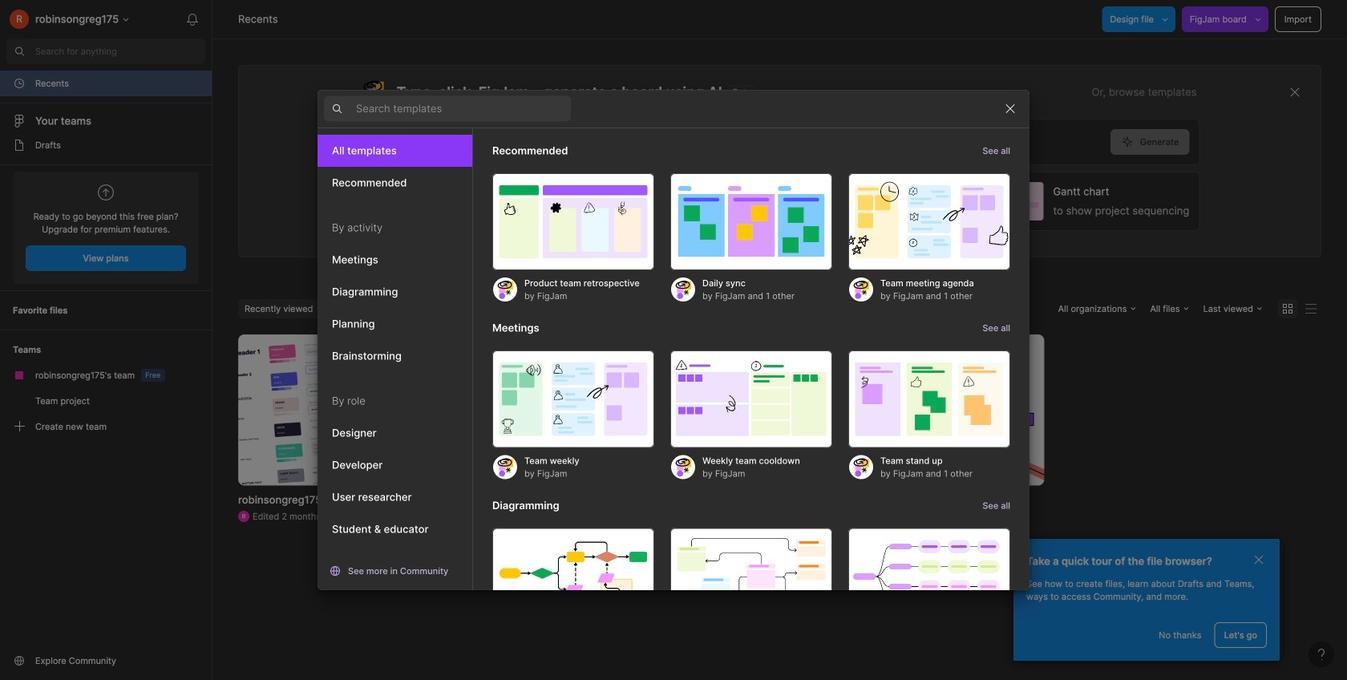 Task type: describe. For each thing, give the bounding box(es) containing it.
daily sync image
[[670, 173, 832, 270]]

3 file thumbnail image from the left
[[793, 334, 1044, 485]]

bell 32 image
[[180, 6, 205, 32]]

weekly team cooldown image
[[670, 351, 832, 448]]

1 file thumbnail image from the left
[[238, 334, 490, 485]]

community 16 image
[[13, 654, 26, 667]]

recent 16 image
[[13, 77, 26, 90]]



Task type: locate. For each thing, give the bounding box(es) containing it.
diagram basics image
[[492, 528, 654, 625]]

uml diagram image
[[670, 528, 832, 625]]

0 horizontal spatial file thumbnail image
[[238, 334, 490, 485]]

1 horizontal spatial file thumbnail image
[[515, 334, 767, 485]]

product team retrospective image
[[492, 173, 654, 270]]

Search for anything text field
[[35, 45, 205, 58]]

Ex: A weekly team meeting, starting with an ice breaker field
[[360, 119, 1111, 164]]

team weekly image
[[492, 351, 654, 448]]

Search templates text field
[[356, 99, 571, 118]]

search 32 image
[[6, 38, 32, 64]]

dialog
[[318, 89, 1030, 657]]

2 file thumbnail image from the left
[[515, 334, 767, 485]]

2 horizontal spatial file thumbnail image
[[793, 334, 1044, 485]]

team stand up image
[[848, 351, 1010, 448]]

page 16 image
[[13, 139, 26, 152]]

mindmap image
[[848, 528, 1010, 625]]

file thumbnail image
[[238, 334, 490, 485], [515, 334, 767, 485], [793, 334, 1044, 485]]

team meeting agenda image
[[848, 173, 1010, 270]]



